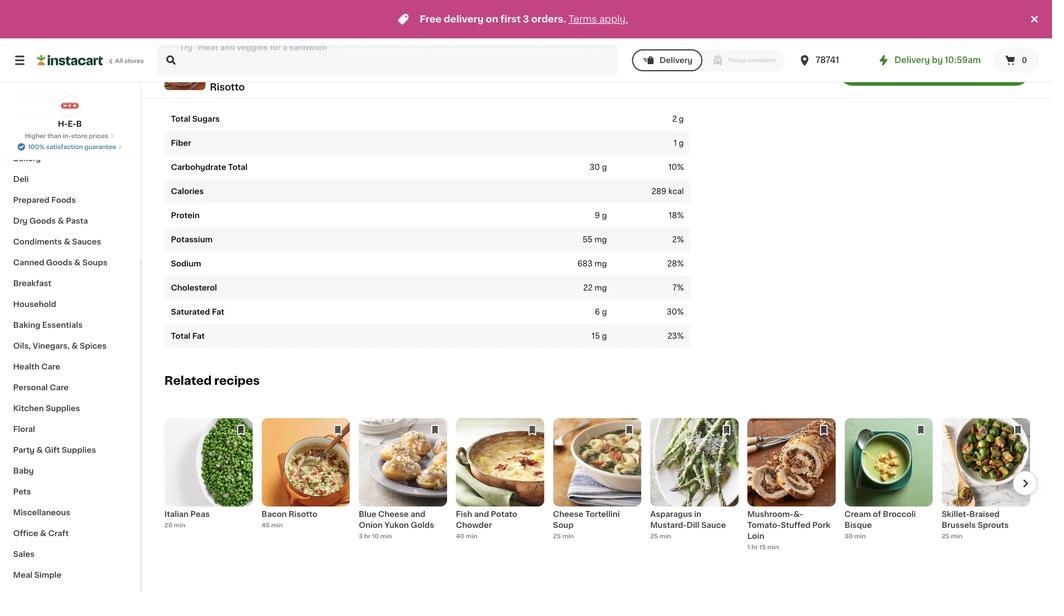 Task type: describe. For each thing, give the bounding box(es) containing it.
saturated fat
[[171, 308, 224, 316]]

meat & seafood
[[13, 92, 77, 100]]

meal
[[13, 571, 32, 579]]

min down yukon
[[380, 533, 392, 539]]

protein
[[171, 211, 200, 219]]

cream
[[845, 510, 871, 518]]

sauces
[[72, 238, 101, 246]]

delivery for delivery
[[660, 56, 693, 64]]

italian
[[164, 510, 189, 518]]

of
[[873, 510, 881, 518]]

nutrition info
[[164, 85, 245, 96]]

1 vertical spatial liquid
[[256, 45, 277, 53]]

to up remaining
[[365, 34, 373, 42]]

1 horizontal spatial stirring
[[440, 34, 467, 42]]

asparagus in mustard-dill sauce
[[651, 510, 726, 529]]

100%
[[28, 144, 45, 150]]

18
[[669, 211, 677, 219]]

time,
[[471, 45, 490, 53]]

recipe card group containing mushroom-&- tomato-stuffed pork loin
[[748, 418, 836, 553]]

0 horizontal spatial cup
[[326, 34, 341, 42]]

in for meanwhile,
[[237, 13, 244, 20]]

g for 6 g
[[602, 308, 607, 316]]

cheese inside blue cheese and onion yukon golds
[[378, 510, 409, 518]]

100% satisfaction guarantee button
[[17, 140, 123, 151]]

% for 2
[[677, 236, 684, 243]]

3 hr 10 min
[[359, 533, 392, 539]]

& left pasta
[[58, 217, 64, 225]]

oils, vinegars, & spices
[[13, 342, 107, 350]]

and left over
[[431, 23, 445, 31]]

15 g
[[592, 332, 607, 340]]

to down meanwhile,
[[215, 23, 223, 31]]

% for 7
[[677, 284, 684, 291]]

2 for 2 %
[[673, 236, 677, 243]]

min for bacon risotto
[[271, 522, 283, 528]]

1 horizontal spatial another
[[281, 34, 311, 42]]

min for italian peas
[[174, 522, 186, 528]]

1 vertical spatial until
[[223, 45, 239, 53]]

the up time. on the top left of the page
[[345, 45, 358, 53]]

related
[[164, 375, 212, 387]]

1 horizontal spatial cook
[[561, 34, 580, 42]]

% for 30
[[677, 308, 684, 316]]

0 horizontal spatial a
[[374, 13, 379, 20]]

meanwhile, in another saucepan, bring broth to a boil; reduce heat and simmer. slowly add 1 cup broth to the rice mixture, stirring constantly. continue to cook and stir over medium heat until the liquid is absorbed. add another 1/2 cup broth to the rice mixture, stirring constantly. continue to cook and stir until the liquid is absorbed. add the remaining broth, 1/2 cup at a time, stirring constantly until the broth has been absorbed each time. (this should take 15 to 20 minutes.)
[[192, 13, 580, 64]]

% for 23
[[677, 332, 684, 340]]

0 horizontal spatial cook
[[410, 23, 429, 31]]

info
[[222, 85, 245, 96]]

nutrition
[[164, 85, 219, 96]]

pets link
[[7, 481, 133, 502]]

broth right bring
[[341, 13, 362, 20]]

health care
[[13, 363, 60, 371]]

mg for 55 mg
[[595, 236, 607, 243]]

28
[[668, 260, 677, 267]]

higher than in-store prices
[[25, 133, 108, 139]]

recipe card group containing fish and potato chowder
[[456, 418, 545, 553]]

yukon
[[385, 521, 409, 529]]

10 %
[[669, 163, 684, 171]]

goods for dry
[[29, 217, 56, 225]]

& left spices
[[72, 342, 78, 350]]

chowder
[[456, 521, 492, 529]]

beverages
[[13, 71, 55, 79]]

1 vertical spatial a
[[464, 45, 469, 53]]

calories
[[171, 187, 204, 195]]

18 %
[[669, 211, 684, 219]]

& left the h-
[[44, 113, 50, 121]]

cholesterol
[[171, 284, 217, 291]]

care for health care
[[41, 363, 60, 371]]

sodium
[[171, 260, 201, 267]]

0 vertical spatial 10
[[669, 163, 677, 171]]

40
[[456, 533, 465, 539]]

instacart logo image
[[37, 54, 103, 67]]

delivery by 10:59am
[[895, 56, 981, 64]]

soup
[[553, 521, 574, 529]]

0 horizontal spatial another
[[246, 13, 276, 20]]

health care link
[[7, 356, 133, 377]]

office & craft
[[13, 530, 69, 537]]

0 vertical spatial risotto
[[210, 82, 245, 92]]

1 for 1 hr 15 min
[[748, 544, 750, 550]]

recipe card group containing cheese tortellini soup
[[553, 418, 642, 553]]

the left the terms
[[552, 23, 564, 31]]

fat for saturated fat
[[212, 308, 224, 316]]

satisfaction
[[46, 144, 83, 150]]

soups
[[83, 259, 107, 266]]

oils, vinegars, & spices link
[[7, 335, 133, 356]]

22
[[583, 284, 593, 291]]

snacks & candy
[[13, 113, 78, 121]]

canned goods & soups link
[[7, 252, 133, 273]]

total for total fat
[[171, 332, 190, 340]]

3 inside limited time offer region
[[523, 15, 529, 24]]

6 g
[[595, 308, 607, 316]]

delivery
[[444, 15, 484, 24]]

guarantee
[[84, 144, 116, 150]]

Search field
[[158, 46, 617, 75]]

bakery link
[[7, 148, 133, 169]]

22 mg
[[583, 284, 607, 291]]

oils,
[[13, 342, 31, 350]]

0 horizontal spatial constantly.
[[318, 23, 361, 31]]

e-
[[68, 120, 76, 128]]

30 for %
[[667, 308, 677, 316]]

constantly
[[521, 45, 562, 53]]

hr for blue cheese and onion yukon golds
[[364, 533, 371, 539]]

% for 10
[[677, 163, 684, 171]]

1 horizontal spatial cup
[[438, 45, 453, 53]]

office & craft link
[[7, 523, 133, 544]]

2 vertical spatial stirring
[[492, 45, 519, 53]]

golds
[[411, 521, 434, 529]]

0 horizontal spatial stirring
[[289, 23, 316, 31]]

0 vertical spatial supplies
[[46, 405, 80, 412]]

at
[[454, 45, 462, 53]]

onion
[[359, 521, 383, 529]]

orders.
[[532, 15, 567, 24]]

78741
[[816, 56, 840, 64]]

deli
[[13, 175, 29, 183]]

10 inside recipe card group
[[372, 533, 379, 539]]

bakery
[[13, 155, 41, 162]]

0 horizontal spatial heat
[[428, 13, 445, 20]]

& right "meat"
[[35, 92, 42, 100]]

baby
[[13, 467, 34, 475]]

than
[[47, 133, 61, 139]]

should
[[387, 56, 413, 64]]

g for 15 g
[[602, 332, 607, 340]]

0 vertical spatial rice
[[239, 23, 254, 31]]

g for 2 g
[[679, 115, 684, 123]]

28 %
[[668, 260, 684, 267]]

higher
[[25, 133, 46, 139]]

55 mg
[[583, 236, 607, 243]]

1 horizontal spatial is
[[279, 45, 285, 53]]

0
[[1022, 56, 1028, 64]]

h-e-b logo image
[[59, 95, 80, 116]]

0 vertical spatial liquid
[[192, 34, 213, 42]]

5
[[896, 66, 902, 76]]

55
[[583, 236, 593, 243]]

foods
[[51, 196, 76, 204]]

2 for 2 g
[[672, 115, 677, 123]]

1 horizontal spatial 1/2
[[425, 45, 436, 53]]

1 vertical spatial rice
[[390, 34, 405, 42]]

30 inside recipe card group
[[845, 533, 853, 539]]

25 for mustard-
[[651, 533, 658, 539]]

78741 button
[[799, 45, 864, 76]]

min for asparagus in mustard-dill sauce
[[660, 533, 671, 539]]

time.
[[345, 56, 364, 64]]

sales link
[[7, 544, 133, 565]]

the up remaining
[[375, 34, 388, 42]]

breakfast
[[13, 280, 51, 287]]

and inside fish and potato chowder
[[474, 510, 489, 518]]

candy
[[52, 113, 78, 121]]

cream of broccoli bisque
[[845, 510, 916, 529]]

to down reduce
[[400, 23, 408, 31]]

baby link
[[7, 460, 133, 481]]

mushroom-
[[748, 510, 794, 518]]

the up nutrition info
[[210, 56, 223, 64]]

& left the sauces
[[64, 238, 70, 246]]

1 vertical spatial add
[[328, 45, 343, 53]]

minutes.)
[[465, 56, 502, 64]]

condiments & sauces link
[[7, 231, 133, 252]]

asparagus
[[651, 510, 693, 518]]

party & gift supplies
[[13, 446, 96, 454]]

min for cheese tortellini soup
[[563, 533, 574, 539]]

all stores link
[[37, 45, 145, 76]]

30 g
[[590, 163, 607, 171]]



Task type: locate. For each thing, give the bounding box(es) containing it.
25 down mustard-
[[651, 533, 658, 539]]

g up 9 g
[[602, 163, 607, 171]]

liquid
[[192, 34, 213, 42], [256, 45, 277, 53]]

add left 5
[[874, 66, 894, 76]]

continue
[[363, 23, 398, 31], [514, 34, 549, 42]]

2 horizontal spatial stirring
[[492, 45, 519, 53]]

1 horizontal spatial liquid
[[256, 45, 277, 53]]

total up fiber
[[171, 115, 190, 123]]

g up 1 g
[[679, 115, 684, 123]]

1 25 min from the left
[[553, 533, 574, 539]]

broth left has
[[225, 56, 246, 64]]

10 down onion in the bottom left of the page
[[372, 533, 379, 539]]

recipe card group containing blue cheese and onion yukon golds
[[359, 418, 447, 553]]

% down 18 %
[[677, 236, 684, 243]]

mushroom-&- tomato-stuffed pork loin
[[748, 510, 831, 540]]

carbohydrate total
[[171, 163, 248, 171]]

min down "tomato-"
[[768, 544, 779, 550]]

apply.
[[600, 15, 628, 24]]

breakfast link
[[7, 273, 133, 294]]

recipe card group containing italian peas
[[164, 418, 253, 553]]

45 min
[[262, 522, 283, 528]]

% for 18
[[677, 211, 684, 219]]

4 recipe card group from the left
[[456, 418, 545, 553]]

0 horizontal spatial 3
[[359, 533, 363, 539]]

snacks
[[13, 113, 42, 121]]

20 min
[[164, 522, 186, 528]]

15 right the take on the left top of page
[[433, 56, 442, 64]]

1 vertical spatial is
[[279, 45, 285, 53]]

min down brussels
[[951, 533, 963, 539]]

limited time offer region
[[0, 0, 1028, 38]]

the down meanwhile,
[[224, 23, 237, 31]]

20 inside meanwhile, in another saucepan, bring broth to a boil; reduce heat and simmer. slowly add 1 cup broth to the rice mixture, stirring constantly. continue to cook and stir over medium heat until the liquid is absorbed. add another 1/2 cup broth to the rice mixture, stirring constantly. continue to cook and stir until the liquid is absorbed. add the remaining broth, 1/2 cup at a time, stirring constantly until the broth has been absorbed each time. (this should take 15 to 20 minutes.)
[[453, 56, 463, 64]]

3 % from the top
[[677, 236, 684, 243]]

1 vertical spatial mg
[[595, 260, 607, 267]]

kcal
[[669, 187, 684, 195]]

1
[[539, 13, 542, 20], [674, 139, 677, 147], [748, 544, 750, 550]]

20 inside recipe card group
[[164, 522, 173, 528]]

braised
[[970, 510, 1000, 518]]

g down 2 g
[[679, 139, 684, 147]]

5 % from the top
[[677, 284, 684, 291]]

0 vertical spatial 1
[[539, 13, 542, 20]]

cheese
[[378, 510, 409, 518], [553, 510, 584, 518]]

cart
[[975, 66, 996, 76]]

&
[[35, 92, 42, 100], [44, 113, 50, 121], [58, 217, 64, 225], [64, 238, 70, 246], [74, 259, 81, 266], [72, 342, 78, 350], [36, 446, 43, 454], [40, 530, 46, 537]]

hr for mushroom-&- tomato-stuffed pork loin
[[752, 544, 758, 550]]

1 vertical spatial constantly.
[[469, 34, 512, 42]]

to inside button
[[963, 66, 973, 76]]

25 down brussels
[[942, 533, 950, 539]]

mg right 683
[[595, 260, 607, 267]]

pork
[[813, 521, 831, 529]]

1 vertical spatial stir
[[208, 45, 221, 53]]

1 vertical spatial cup
[[326, 34, 341, 42]]

1 vertical spatial 30
[[667, 308, 677, 316]]

supplies up floral link
[[46, 405, 80, 412]]

household link
[[7, 294, 133, 315]]

25 down soup
[[553, 533, 561, 539]]

risotto right bacon
[[289, 510, 318, 518]]

tomato-
[[748, 521, 781, 529]]

broth up time. on the top left of the page
[[343, 34, 364, 42]]

goods for canned
[[46, 259, 72, 266]]

add up each
[[328, 45, 343, 53]]

6 % from the top
[[677, 308, 684, 316]]

2 2 from the top
[[673, 236, 677, 243]]

2 25 min from the left
[[651, 533, 671, 539]]

8 recipe card group from the left
[[845, 418, 933, 553]]

1 horizontal spatial 1
[[674, 139, 677, 147]]

h-e-b
[[58, 120, 82, 128]]

45
[[262, 522, 270, 528]]

9 recipe card group from the left
[[942, 418, 1031, 553]]

stir down meanwhile,
[[208, 45, 221, 53]]

2 horizontal spatial cup
[[544, 13, 559, 20]]

30 down bisque
[[845, 533, 853, 539]]

5 recipe card group from the left
[[553, 418, 642, 553]]

1 vertical spatial supplies
[[62, 446, 96, 454]]

0 vertical spatial heat
[[428, 13, 445, 20]]

0 horizontal spatial mixture,
[[256, 23, 287, 31]]

25 min down mustard-
[[651, 533, 671, 539]]

delivery for delivery by 10:59am
[[895, 56, 930, 64]]

0 horizontal spatial 15
[[433, 56, 442, 64]]

1 horizontal spatial hr
[[752, 544, 758, 550]]

min down the chowder
[[466, 533, 478, 539]]

add up the 'been'
[[264, 34, 280, 42]]

2 mg from the top
[[595, 260, 607, 267]]

total
[[171, 115, 190, 123], [228, 163, 248, 171], [171, 332, 190, 340]]

recipe card group containing asparagus in mustard-dill sauce
[[651, 418, 739, 553]]

and right free
[[447, 13, 461, 20]]

2 vertical spatial 15
[[760, 544, 766, 550]]

1 horizontal spatial 20
[[453, 56, 463, 64]]

0 vertical spatial 15
[[433, 56, 442, 64]]

g down 6 g
[[602, 332, 607, 340]]

7 % from the top
[[677, 332, 684, 340]]

30
[[590, 163, 600, 171], [667, 308, 677, 316], [845, 533, 853, 539]]

prices
[[89, 133, 108, 139]]

2 recipe card group from the left
[[262, 418, 350, 553]]

cheese inside cheese tortellini soup
[[553, 510, 584, 518]]

craft
[[48, 530, 69, 537]]

0 horizontal spatial delivery
[[660, 56, 693, 64]]

min for fish and potato chowder
[[466, 533, 478, 539]]

been
[[263, 56, 283, 64]]

1 right add
[[539, 13, 542, 20]]

add
[[523, 13, 537, 20]]

4 % from the top
[[677, 260, 684, 267]]

1 horizontal spatial 25 min
[[651, 533, 671, 539]]

1 recipe card group from the left
[[164, 418, 253, 553]]

bacon risotto
[[262, 510, 318, 518]]

0 vertical spatial constantly.
[[318, 23, 361, 31]]

broth down meanwhile,
[[192, 23, 213, 31]]

heat down add
[[514, 23, 531, 31]]

in up dill
[[694, 510, 702, 518]]

1 horizontal spatial delivery
[[895, 56, 930, 64]]

0 horizontal spatial absorbed.
[[223, 34, 262, 42]]

in inside meanwhile, in another saucepan, bring broth to a boil; reduce heat and simmer. slowly add 1 cup broth to the rice mixture, stirring constantly. continue to cook and stir over medium heat until the liquid is absorbed. add another 1/2 cup broth to the rice mixture, stirring constantly. continue to cook and stir until the liquid is absorbed. add the remaining broth, 1/2 cup at a time, stirring constantly until the broth has been absorbed each time. (this should take 15 to 20 minutes.)
[[237, 13, 244, 20]]

0 horizontal spatial 25
[[553, 533, 561, 539]]

1 horizontal spatial 30
[[667, 308, 677, 316]]

g for 30 g
[[602, 163, 607, 171]]

stir left over
[[447, 23, 460, 31]]

care for personal care
[[50, 384, 69, 391]]

constantly. down medium
[[469, 34, 512, 42]]

1 vertical spatial hr
[[752, 544, 758, 550]]

in for asparagus
[[694, 510, 702, 518]]

1 vertical spatial 3
[[359, 533, 363, 539]]

0 horizontal spatial 10
[[372, 533, 379, 539]]

stirring down medium
[[492, 45, 519, 53]]

2 horizontal spatial 25 min
[[942, 533, 963, 539]]

& inside "link"
[[36, 446, 43, 454]]

slowly
[[495, 13, 521, 20]]

2 vertical spatial 30
[[845, 533, 853, 539]]

in inside asparagus in mustard-dill sauce
[[694, 510, 702, 518]]

blue cheese and onion yukon golds
[[359, 510, 434, 529]]

canned
[[13, 259, 44, 266]]

1 vertical spatial total
[[228, 163, 248, 171]]

1 mg from the top
[[595, 236, 607, 243]]

reduce
[[398, 13, 426, 20]]

mg for 22 mg
[[595, 284, 607, 291]]

recipes
[[214, 375, 260, 387]]

2 horizontal spatial 15
[[760, 544, 766, 550]]

7 recipe card group from the left
[[748, 418, 836, 553]]

& left craft
[[40, 530, 46, 537]]

supplies
[[46, 405, 80, 412], [62, 446, 96, 454]]

0 horizontal spatial add
[[264, 34, 280, 42]]

supplies up baby link
[[62, 446, 96, 454]]

stir
[[447, 23, 460, 31], [208, 45, 221, 53]]

party & gift supplies link
[[7, 440, 133, 460]]

total right carbohydrate
[[228, 163, 248, 171]]

1 horizontal spatial 10
[[669, 163, 677, 171]]

the up has
[[241, 45, 254, 53]]

1 horizontal spatial in
[[694, 510, 702, 518]]

0 vertical spatial cup
[[544, 13, 559, 20]]

hr down loin
[[752, 544, 758, 550]]

2 vertical spatial mg
[[595, 284, 607, 291]]

0 vertical spatial 3
[[523, 15, 529, 24]]

15 inside recipe card group
[[760, 544, 766, 550]]

2 % from the top
[[677, 211, 684, 219]]

0 vertical spatial mixture,
[[256, 23, 287, 31]]

2 25 from the left
[[651, 533, 658, 539]]

6 recipe card group from the left
[[651, 418, 739, 553]]

3
[[523, 15, 529, 24], [359, 533, 363, 539]]

10:59am
[[945, 56, 981, 64]]

min for cream of broccoli bisque
[[855, 533, 866, 539]]

mg right 22
[[595, 284, 607, 291]]

1 vertical spatial mixture,
[[407, 34, 438, 42]]

1 vertical spatial care
[[50, 384, 69, 391]]

30 up 9
[[590, 163, 600, 171]]

to right the take on the left top of page
[[443, 56, 451, 64]]

6
[[595, 308, 600, 316]]

meat
[[13, 92, 33, 100]]

683 mg
[[578, 260, 607, 267]]

household
[[13, 300, 56, 308]]

0 horizontal spatial 30
[[590, 163, 600, 171]]

1 vertical spatial 1/2
[[425, 45, 436, 53]]

0 vertical spatial 20
[[453, 56, 463, 64]]

0 vertical spatial absorbed.
[[223, 34, 262, 42]]

recipe card group containing cream of broccoli bisque
[[845, 418, 933, 553]]

total sugars
[[171, 115, 220, 123]]

0 horizontal spatial hr
[[364, 533, 371, 539]]

hr down onion in the bottom left of the page
[[364, 533, 371, 539]]

289 kcal
[[652, 187, 684, 195]]

0 vertical spatial stirring
[[289, 23, 316, 31]]

2 up 28 % at the top right of the page
[[673, 236, 677, 243]]

% for 28
[[677, 260, 684, 267]]

simple
[[34, 571, 62, 579]]

recipe card group containing skillet-braised brussels sprouts
[[942, 418, 1031, 553]]

baking essentials
[[13, 321, 83, 329]]

kitchen supplies link
[[7, 398, 133, 419]]

1 vertical spatial fat
[[192, 332, 205, 340]]

0 vertical spatial stir
[[447, 23, 460, 31]]

continue down boil;
[[363, 23, 398, 31]]

1 cheese from the left
[[378, 510, 409, 518]]

1 vertical spatial 10
[[372, 533, 379, 539]]

item carousel region
[[156, 414, 1039, 557]]

100% satisfaction guarantee
[[28, 144, 116, 150]]

care inside 'link'
[[41, 363, 60, 371]]

1 horizontal spatial continue
[[514, 34, 549, 42]]

cook down the terms
[[561, 34, 580, 42]]

0 vertical spatial 1/2
[[313, 34, 324, 42]]

mg right 55
[[595, 236, 607, 243]]

and up the chowder
[[474, 510, 489, 518]]

0 vertical spatial continue
[[363, 23, 398, 31]]

3 right first
[[523, 15, 529, 24]]

% down 30 %
[[677, 332, 684, 340]]

3 down onion in the bottom left of the page
[[359, 533, 363, 539]]

saturated
[[171, 308, 210, 316]]

and down meanwhile,
[[192, 45, 206, 53]]

% down 7 %
[[677, 308, 684, 316]]

g for 9 g
[[602, 211, 607, 219]]

1 horizontal spatial heat
[[514, 23, 531, 31]]

fat right saturated
[[212, 308, 224, 316]]

cheese up yukon
[[378, 510, 409, 518]]

1 2 from the top
[[672, 115, 677, 123]]

min down soup
[[563, 533, 574, 539]]

min for skillet-braised brussels sprouts
[[951, 533, 963, 539]]

2 horizontal spatial add
[[874, 66, 894, 76]]

0 horizontal spatial is
[[215, 34, 221, 42]]

stuffed
[[781, 521, 811, 529]]

terms
[[569, 15, 597, 24]]

mixture, down saucepan,
[[256, 23, 287, 31]]

25 for soup
[[553, 533, 561, 539]]

cup left the at
[[438, 45, 453, 53]]

0 horizontal spatial until
[[192, 56, 209, 64]]

stirring up the at
[[440, 34, 467, 42]]

fiber
[[171, 139, 191, 147]]

1/2 down bring
[[313, 34, 324, 42]]

2 vertical spatial add
[[874, 66, 894, 76]]

2 up 1 g
[[672, 115, 677, 123]]

risotto up the 'sugars'
[[210, 82, 245, 92]]

office
[[13, 530, 38, 537]]

mg for 683 mg
[[595, 260, 607, 267]]

3 25 from the left
[[942, 533, 950, 539]]

add 5 ingredients to cart button
[[839, 56, 1031, 86]]

3 recipe card group from the left
[[359, 418, 447, 553]]

fish
[[456, 510, 472, 518]]

0 horizontal spatial 25 min
[[553, 533, 574, 539]]

mustard-
[[651, 521, 687, 529]]

heat right reduce
[[428, 13, 445, 20]]

min down italian
[[174, 522, 186, 528]]

total for total sugars
[[171, 115, 190, 123]]

1 horizontal spatial stir
[[447, 23, 460, 31]]

15 inside meanwhile, in another saucepan, bring broth to a boil; reduce heat and simmer. slowly add 1 cup broth to the rice mixture, stirring constantly. continue to cook and stir over medium heat until the liquid is absorbed. add another 1/2 cup broth to the rice mixture, stirring constantly. continue to cook and stir until the liquid is absorbed. add the remaining broth, 1/2 cup at a time, stirring constantly until the broth has been absorbed each time. (this should take 15 to 20 minutes.)
[[433, 56, 442, 64]]

25 min for soup
[[553, 533, 574, 539]]

first
[[501, 15, 521, 24]]

0 vertical spatial fat
[[212, 308, 224, 316]]

absorbed. up has
[[223, 34, 262, 42]]

0 horizontal spatial continue
[[363, 23, 398, 31]]

1 vertical spatial 15
[[592, 332, 600, 340]]

until
[[533, 23, 550, 31], [223, 45, 239, 53], [192, 56, 209, 64]]

recipe card group containing bacon risotto
[[262, 418, 350, 553]]

10 up kcal at top
[[669, 163, 677, 171]]

to down 10:59am
[[963, 66, 973, 76]]

higher than in-store prices link
[[25, 132, 115, 140]]

care down health care 'link'
[[50, 384, 69, 391]]

miscellaneous link
[[7, 502, 133, 523]]

3 mg from the top
[[595, 284, 607, 291]]

brussels
[[942, 521, 976, 529]]

30 for g
[[590, 163, 600, 171]]

1 % from the top
[[677, 163, 684, 171]]

min down bisque
[[855, 533, 866, 539]]

floral link
[[7, 419, 133, 440]]

rice up has
[[239, 23, 254, 31]]

3 25 min from the left
[[942, 533, 963, 539]]

0 horizontal spatial stir
[[208, 45, 221, 53]]

condiments & sauces
[[13, 238, 101, 246]]

25 for brussels
[[942, 533, 950, 539]]

g right 6
[[602, 308, 607, 316]]

cup right add
[[544, 13, 559, 20]]

delivery
[[895, 56, 930, 64], [660, 56, 693, 64]]

service type group
[[632, 49, 785, 71]]

cheese up soup
[[553, 510, 584, 518]]

rice up the broth,
[[390, 34, 405, 42]]

1 vertical spatial absorbed.
[[287, 45, 326, 53]]

0 vertical spatial total
[[171, 115, 190, 123]]

cook down reduce
[[410, 23, 429, 31]]

seafood
[[44, 92, 77, 100]]

1 horizontal spatial constantly.
[[469, 34, 512, 42]]

fat for total fat
[[192, 332, 205, 340]]

0 vertical spatial cook
[[410, 23, 429, 31]]

condiments
[[13, 238, 62, 246]]

1 horizontal spatial mixture,
[[407, 34, 438, 42]]

another left saucepan,
[[246, 13, 276, 20]]

2 g
[[672, 115, 684, 123]]

loin
[[748, 532, 765, 540]]

0 horizontal spatial liquid
[[192, 34, 213, 42]]

liquid down meanwhile,
[[192, 34, 213, 42]]

0 vertical spatial goods
[[29, 217, 56, 225]]

goods
[[29, 217, 56, 225], [46, 259, 72, 266]]

(this
[[366, 56, 385, 64]]

to left boil;
[[364, 13, 372, 20]]

1 horizontal spatial 15
[[592, 332, 600, 340]]

store
[[71, 133, 87, 139]]

25 min for mustard-
[[651, 533, 671, 539]]

None search field
[[157, 45, 618, 76]]

add inside button
[[874, 66, 894, 76]]

2 cheese from the left
[[553, 510, 584, 518]]

0 horizontal spatial fat
[[192, 332, 205, 340]]

deli link
[[7, 169, 133, 190]]

15 down loin
[[760, 544, 766, 550]]

g right 9
[[602, 211, 607, 219]]

1 horizontal spatial cheese
[[553, 510, 584, 518]]

until down add
[[533, 23, 550, 31]]

25 min for brussels
[[942, 533, 963, 539]]

25
[[553, 533, 561, 539], [651, 533, 658, 539], [942, 533, 950, 539]]

1 vertical spatial 20
[[164, 522, 173, 528]]

recipe card group
[[164, 418, 253, 553], [262, 418, 350, 553], [359, 418, 447, 553], [456, 418, 545, 553], [553, 418, 642, 553], [651, 418, 739, 553], [748, 418, 836, 553], [845, 418, 933, 553], [942, 418, 1031, 553]]

personal care link
[[7, 377, 133, 398]]

20 down italian
[[164, 522, 173, 528]]

until up nutrition info
[[192, 56, 209, 64]]

20 down the at
[[453, 56, 463, 64]]

1 inside recipe card group
[[748, 544, 750, 550]]

15 down 6
[[592, 332, 600, 340]]

to up constantly on the top
[[551, 34, 559, 42]]

1 horizontal spatial add
[[328, 45, 343, 53]]

goods down prepared foods
[[29, 217, 56, 225]]

prepared foods
[[13, 196, 76, 204]]

delivery inside button
[[660, 56, 693, 64]]

2 horizontal spatial until
[[533, 23, 550, 31]]

risotto inside recipe card group
[[289, 510, 318, 518]]

liquid up the 'been'
[[256, 45, 277, 53]]

is up the 'been'
[[279, 45, 285, 53]]

meat & seafood link
[[7, 86, 133, 106]]

0 horizontal spatial 20
[[164, 522, 173, 528]]

and inside blue cheese and onion yukon golds
[[411, 510, 426, 518]]

miscellaneous
[[13, 509, 70, 516]]

g for 1 g
[[679, 139, 684, 147]]

1 vertical spatial 2
[[673, 236, 677, 243]]

1 for 1 g
[[674, 139, 677, 147]]

hr
[[364, 533, 371, 539], [752, 544, 758, 550]]

& left soups
[[74, 259, 81, 266]]

frozen
[[13, 134, 40, 141]]

total down saturated
[[171, 332, 190, 340]]

0 vertical spatial care
[[41, 363, 60, 371]]

1 inside meanwhile, in another saucepan, bring broth to a boil; reduce heat and simmer. slowly add 1 cup broth to the rice mixture, stirring constantly. continue to cook and stir over medium heat until the liquid is absorbed. add another 1/2 cup broth to the rice mixture, stirring constantly. continue to cook and stir until the liquid is absorbed. add the remaining broth, 1/2 cup at a time, stirring constantly until the broth has been absorbed each time. (this should take 15 to 20 minutes.)
[[539, 13, 542, 20]]

1 horizontal spatial 3
[[523, 15, 529, 24]]

1 25 from the left
[[553, 533, 561, 539]]

3 inside recipe card group
[[359, 533, 363, 539]]



Task type: vqa. For each thing, say whether or not it's contained in the screenshot.


